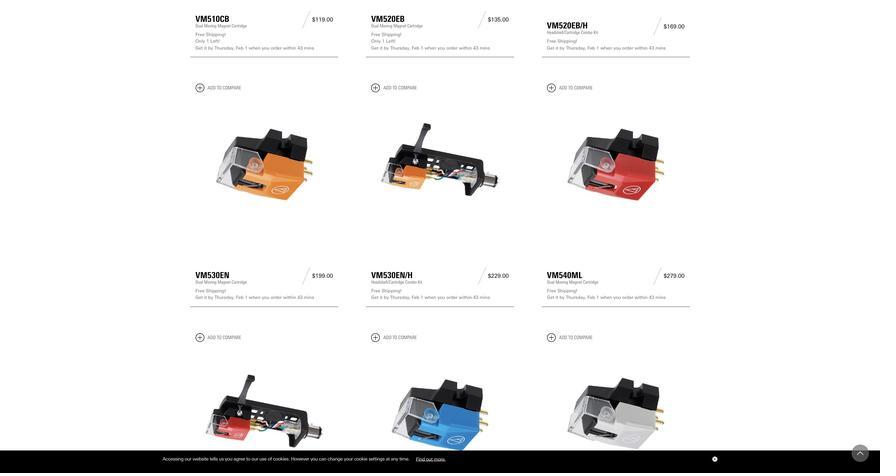 Task type: describe. For each thing, give the bounding box(es) containing it.
feb down 'vm530en/h headshell/cartridge combo kit'
[[412, 295, 420, 300]]

vm530en/h
[[371, 270, 413, 280]]

vm520eb
[[371, 14, 405, 24]]

combo for vm530en/h
[[405, 280, 417, 285]]

$169.00
[[664, 23, 685, 30]]

mins down $169.00
[[656, 45, 666, 51]]

of
[[268, 456, 272, 462]]

to for vm540ml image at top right
[[569, 85, 573, 91]]

divider line image for vm520eb
[[476, 11, 488, 28]]

add to compare button for vm670sp image
[[547, 333, 593, 342]]

get down vm520eb/h
[[547, 45, 555, 51]]

divider line image for vm520eb/h
[[652, 18, 664, 35]]

headshell/cartridge for vm520eb/h
[[547, 30, 580, 35]]

add to compare for vm530en/h image
[[384, 85, 417, 91]]

mins down $119.00
[[304, 45, 314, 51]]

feb down vm520eb/h headshell/cartridge combo kit in the right of the page
[[588, 45, 595, 51]]

free down vm520eb
[[371, 32, 381, 37]]

get down the vm510cb
[[196, 45, 203, 51]]

vm540ml image
[[547, 98, 685, 236]]

compare for 'vm540ml/h' image
[[223, 335, 241, 341]]

to for vm610mono image
[[393, 335, 397, 341]]

tells
[[210, 456, 218, 462]]

add for add to compare button related to vm670sp image
[[559, 335, 568, 341]]

it down vm540ml
[[556, 295, 559, 300]]

to for 'vm540ml/h' image
[[217, 335, 222, 341]]

compare for vm540ml image at top right
[[574, 85, 593, 91]]

dual for vm510cb
[[196, 23, 203, 28]]

shipping! down vm540ml dual moving magnet cartridge
[[558, 288, 578, 293]]

magnet for vm520eb
[[394, 23, 407, 28]]

it down the vm510cb
[[204, 45, 207, 51]]

vm670sp image
[[547, 348, 685, 473]]

accessing our website tells us you agree to our use of cookies. however you can change your cookie settings at any time.
[[163, 456, 411, 462]]

add for add to compare button related to vm610mono image
[[384, 335, 392, 341]]

website
[[193, 456, 209, 462]]

dual for vm530en
[[196, 280, 203, 285]]

feb down vm520eb dual moving magnet cartridge
[[412, 45, 420, 51]]

vm530en dual moving magnet cartridge
[[196, 270, 247, 285]]

by down vm520eb/h headshell/cartridge combo kit in the right of the page
[[560, 45, 565, 51]]

mins down "$135.00"
[[480, 45, 490, 51]]

use
[[260, 456, 267, 462]]

by down vm530en
[[208, 295, 213, 300]]

vm510cb dual moving magnet cartridge
[[196, 14, 247, 28]]

left! for vm510cb
[[210, 39, 220, 44]]

to for vm670sp image
[[569, 335, 573, 341]]

cartridge for vm520eb
[[408, 23, 423, 28]]

kit for vm520eb/h
[[594, 30, 598, 35]]

by down vm540ml
[[560, 295, 565, 300]]

by down vm510cb dual moving magnet cartridge
[[208, 45, 213, 51]]

dual for vm520eb
[[371, 23, 379, 28]]

compare for vm530en/h image
[[399, 85, 417, 91]]

free down vm540ml
[[547, 288, 556, 293]]

cartridge for vm510cb
[[232, 23, 247, 28]]

moving for vm540ml
[[556, 280, 568, 285]]

add to compare button for vm540ml image at top right
[[547, 84, 593, 92]]

divider line image for vm540ml
[[652, 267, 664, 285]]

at
[[386, 456, 390, 462]]

by down 'vm530en/h headshell/cartridge combo kit'
[[384, 295, 389, 300]]

combo for vm520eb/h
[[581, 30, 593, 35]]

vm530en/h image
[[371, 98, 509, 236]]

vm610mono image
[[371, 348, 509, 473]]

add to compare for vm540ml image at top right
[[559, 85, 593, 91]]

magnet for vm530en
[[218, 280, 231, 285]]

left! for vm520eb
[[386, 39, 396, 44]]

it down vm530en/h
[[380, 295, 383, 300]]

add to compare for vm670sp image
[[559, 335, 593, 341]]

it down vm520eb/h
[[556, 45, 559, 51]]

free shipping! get it by thursday, feb 1 when you order within 43 mins for vm540ml
[[547, 288, 666, 300]]

compare for vm610mono image
[[399, 335, 417, 341]]

us
[[219, 456, 224, 462]]

find out more. link
[[411, 454, 451, 465]]

compare for vm530en image
[[223, 85, 241, 91]]

mins down $199.00
[[304, 295, 314, 300]]

$229.00
[[488, 273, 509, 279]]

vm530en
[[196, 270, 230, 280]]

compare for vm670sp image
[[574, 335, 593, 341]]

vm510cb
[[196, 14, 229, 24]]

thursday, down 'vm530en/h headshell/cartridge combo kit'
[[390, 295, 411, 300]]

vm520eb/h
[[547, 21, 588, 31]]

shipping! down vm520eb/h headshell/cartridge combo kit in the right of the page
[[558, 39, 578, 44]]

add to compare button for 'vm540ml/h' image
[[196, 333, 241, 342]]

add for add to compare button related to vm530en image
[[208, 85, 216, 91]]

to for vm530en image
[[217, 85, 222, 91]]



Task type: locate. For each thing, give the bounding box(es) containing it.
moving for vm510cb
[[204, 23, 217, 28]]

0 horizontal spatial headshell/cartridge
[[371, 280, 404, 285]]

free down vm530en/h
[[371, 288, 381, 293]]

cartridge for vm540ml
[[583, 280, 599, 285]]

shipping! down vm520eb dual moving magnet cartridge
[[382, 32, 402, 37]]

left! down vm520eb dual moving magnet cartridge
[[386, 39, 396, 44]]

magnet inside vm540ml dual moving magnet cartridge
[[569, 280, 582, 285]]

kit inside 'vm530en/h headshell/cartridge combo kit'
[[418, 280, 422, 285]]

free down vm520eb/h
[[547, 39, 556, 44]]

headshell/cartridge for vm530en/h
[[371, 280, 404, 285]]

1 vertical spatial combo
[[405, 280, 417, 285]]

1 free shipping! only 1 left! get it by thursday, feb 1 when you order within 43 mins from the left
[[196, 32, 314, 51]]

combo inside vm520eb/h headshell/cartridge combo kit
[[581, 30, 593, 35]]

magnet inside vm520eb dual moving magnet cartridge
[[394, 23, 407, 28]]

cartridge inside vm520eb dual moving magnet cartridge
[[408, 23, 423, 28]]

headshell/cartridge
[[547, 30, 580, 35], [371, 280, 404, 285]]

add to compare
[[208, 85, 241, 91], [384, 85, 417, 91], [559, 85, 593, 91], [208, 335, 241, 341], [384, 335, 417, 341], [559, 335, 593, 341]]

2 only from the left
[[371, 39, 381, 44]]

our
[[185, 456, 192, 462], [252, 456, 258, 462]]

magnet inside vm530en dual moving magnet cartridge
[[218, 280, 231, 285]]

divider line image for vm510cb
[[300, 11, 312, 28]]

shipping! down vm510cb dual moving magnet cartridge
[[206, 32, 226, 37]]

add to compare for 'vm540ml/h' image
[[208, 335, 241, 341]]

can
[[319, 456, 327, 462]]

dual
[[196, 23, 203, 28], [371, 23, 379, 28], [196, 280, 203, 285], [547, 280, 555, 285]]

0 horizontal spatial only
[[196, 39, 205, 44]]

divider line image
[[300, 11, 312, 28], [476, 11, 488, 28], [652, 18, 664, 35], [300, 267, 312, 285], [476, 267, 488, 285], [652, 267, 664, 285]]

0 vertical spatial headshell/cartridge
[[547, 30, 580, 35]]

cookies.
[[273, 456, 290, 462]]

magnet
[[218, 23, 231, 28], [394, 23, 407, 28], [218, 280, 231, 285], [569, 280, 582, 285]]

free down the vm510cb
[[196, 32, 205, 37]]

divider line image for vm530en/h
[[476, 267, 488, 285]]

cartridge right vm540ml
[[583, 280, 599, 285]]

free shipping! get it by thursday, feb 1 when you order within 43 mins
[[547, 39, 666, 51], [196, 288, 314, 300], [371, 288, 490, 300], [547, 288, 666, 300]]

moving
[[204, 23, 217, 28], [380, 23, 393, 28], [204, 280, 217, 285], [556, 280, 568, 285]]

find
[[416, 456, 425, 462]]

it down vm530en
[[204, 295, 207, 300]]

add to compare button for vm530en image
[[196, 84, 241, 92]]

moving inside vm520eb dual moving magnet cartridge
[[380, 23, 393, 28]]

feb down vm510cb dual moving magnet cartridge
[[236, 45, 244, 51]]

cartridge for vm530en
[[232, 280, 247, 285]]

combo inside 'vm530en/h headshell/cartridge combo kit'
[[405, 280, 417, 285]]

headshell/cartridge inside vm520eb/h headshell/cartridge combo kit
[[547, 30, 580, 35]]

add for add to compare button related to vm540ml image at top right
[[559, 85, 568, 91]]

by down vm520eb dual moving magnet cartridge
[[384, 45, 389, 51]]

get down vm540ml
[[547, 295, 555, 300]]

thursday, down vm520eb/h headshell/cartridge combo kit in the right of the page
[[566, 45, 586, 51]]

moving inside vm510cb dual moving magnet cartridge
[[204, 23, 217, 28]]

1 only from the left
[[196, 39, 205, 44]]

kit right vm530en/h
[[418, 280, 422, 285]]

$119.00
[[312, 16, 333, 23]]

1 left! from the left
[[210, 39, 220, 44]]

1 vertical spatial kit
[[418, 280, 422, 285]]

any
[[391, 456, 398, 462]]

cartridge right the vm510cb
[[232, 23, 247, 28]]

vm520eb/h headshell/cartridge combo kit
[[547, 21, 598, 35]]

only down vm520eb
[[371, 39, 381, 44]]

cartridge right vm520eb
[[408, 23, 423, 28]]

divider line image for vm530en
[[300, 267, 312, 285]]

by
[[208, 45, 213, 51], [384, 45, 389, 51], [560, 45, 565, 51], [208, 295, 213, 300], [384, 295, 389, 300], [560, 295, 565, 300]]

0 horizontal spatial left!
[[210, 39, 220, 44]]

cookie
[[354, 456, 368, 462]]

1 horizontal spatial kit
[[594, 30, 598, 35]]

add for add to compare button related to vm530en/h image
[[384, 85, 392, 91]]

add to compare button
[[196, 84, 241, 92], [371, 84, 417, 92], [547, 84, 593, 92], [196, 333, 241, 342], [371, 333, 417, 342], [547, 333, 593, 342]]

mins down $229.00
[[480, 295, 490, 300]]

settings
[[369, 456, 385, 462]]

magnet inside vm510cb dual moving magnet cartridge
[[218, 23, 231, 28]]

your
[[344, 456, 353, 462]]

get down vm530en
[[196, 295, 203, 300]]

combo
[[581, 30, 593, 35], [405, 280, 417, 285]]

magnet for vm540ml
[[569, 280, 582, 285]]

add
[[208, 85, 216, 91], [384, 85, 392, 91], [559, 85, 568, 91], [208, 335, 216, 341], [384, 335, 392, 341], [559, 335, 568, 341]]

free shipping! only 1 left! get it by thursday, feb 1 when you order within 43 mins
[[196, 32, 314, 51], [371, 32, 490, 51]]

left!
[[210, 39, 220, 44], [386, 39, 396, 44]]

shipping! down vm530en dual moving magnet cartridge
[[206, 288, 226, 293]]

left! down vm510cb dual moving magnet cartridge
[[210, 39, 220, 44]]

vm540ml dual moving magnet cartridge
[[547, 270, 599, 285]]

moving inside vm540ml dual moving magnet cartridge
[[556, 280, 568, 285]]

moving inside vm530en dual moving magnet cartridge
[[204, 280, 217, 285]]

dual inside vm520eb dual moving magnet cartridge
[[371, 23, 379, 28]]

free shipping! get it by thursday, feb 1 when you order within 43 mins for vm530en
[[196, 288, 314, 300]]

however
[[291, 456, 309, 462]]

thursday, down vm540ml dual moving magnet cartridge
[[566, 295, 586, 300]]

cross image
[[713, 458, 716, 461]]

only for vm520eb
[[371, 39, 381, 44]]

0 horizontal spatial our
[[185, 456, 192, 462]]

headshell/cartridge inside 'vm530en/h headshell/cartridge combo kit'
[[371, 280, 404, 285]]

only for vm510cb
[[196, 39, 205, 44]]

1 horizontal spatial our
[[252, 456, 258, 462]]

1 vertical spatial headshell/cartridge
[[371, 280, 404, 285]]

you
[[262, 45, 270, 51], [438, 45, 445, 51], [614, 45, 621, 51], [262, 295, 270, 300], [438, 295, 445, 300], [614, 295, 621, 300], [225, 456, 232, 462], [311, 456, 318, 462]]

accessing
[[163, 456, 184, 462]]

0 horizontal spatial combo
[[405, 280, 417, 285]]

mins
[[304, 45, 314, 51], [480, 45, 490, 51], [656, 45, 666, 51], [304, 295, 314, 300], [480, 295, 490, 300], [656, 295, 666, 300]]

vm540ml/h image
[[196, 348, 333, 473]]

2 left! from the left
[[386, 39, 396, 44]]

1 horizontal spatial left!
[[386, 39, 396, 44]]

get
[[196, 45, 203, 51], [371, 45, 379, 51], [547, 45, 555, 51], [196, 295, 203, 300], [371, 295, 379, 300], [547, 295, 555, 300]]

kit for vm530en/h
[[418, 280, 422, 285]]

moving for vm520eb
[[380, 23, 393, 28]]

kit
[[594, 30, 598, 35], [418, 280, 422, 285]]

arrow up image
[[858, 450, 864, 457]]

magnet for vm510cb
[[218, 23, 231, 28]]

out
[[426, 456, 433, 462]]

add to compare for vm530en image
[[208, 85, 241, 91]]

moving for vm530en
[[204, 280, 217, 285]]

1
[[206, 39, 209, 44], [382, 39, 385, 44], [245, 45, 248, 51], [421, 45, 423, 51], [597, 45, 599, 51], [245, 295, 248, 300], [421, 295, 423, 300], [597, 295, 599, 300]]

1 horizontal spatial only
[[371, 39, 381, 44]]

it
[[204, 45, 207, 51], [380, 45, 383, 51], [556, 45, 559, 51], [204, 295, 207, 300], [380, 295, 383, 300], [556, 295, 559, 300]]

time.
[[400, 456, 410, 462]]

more.
[[434, 456, 446, 462]]

feb
[[236, 45, 244, 51], [412, 45, 420, 51], [588, 45, 595, 51], [236, 295, 244, 300], [412, 295, 420, 300], [588, 295, 595, 300]]

free
[[196, 32, 205, 37], [371, 32, 381, 37], [547, 39, 556, 44], [196, 288, 205, 293], [371, 288, 381, 293], [547, 288, 556, 293]]

cartridge right vm530en
[[232, 280, 247, 285]]

get down vm530en/h
[[371, 295, 379, 300]]

our left use
[[252, 456, 258, 462]]

vm540ml
[[547, 270, 583, 280]]

cartridge inside vm540ml dual moving magnet cartridge
[[583, 280, 599, 285]]

0 horizontal spatial kit
[[418, 280, 422, 285]]

dual for vm540ml
[[547, 280, 555, 285]]

find out more.
[[416, 456, 446, 462]]

$279.00
[[664, 273, 685, 279]]

when
[[249, 45, 261, 51], [425, 45, 436, 51], [601, 45, 612, 51], [249, 295, 261, 300], [425, 295, 436, 300], [601, 295, 612, 300]]

free shipping! only 1 left! get it by thursday, feb 1 when you order within 43 mins for vm510cb
[[196, 32, 314, 51]]

thursday, down vm510cb dual moving magnet cartridge
[[215, 45, 235, 51]]

1 horizontal spatial free shipping! only 1 left! get it by thursday, feb 1 when you order within 43 mins
[[371, 32, 490, 51]]

add to compare button for vm530en/h image
[[371, 84, 417, 92]]

thursday, down vm530en dual moving magnet cartridge
[[215, 295, 235, 300]]

kit right vm520eb/h
[[594, 30, 598, 35]]

thursday, down vm520eb dual moving magnet cartridge
[[390, 45, 411, 51]]

cartridge inside vm510cb dual moving magnet cartridge
[[232, 23, 247, 28]]

vm530en/h headshell/cartridge combo kit
[[371, 270, 422, 285]]

within
[[283, 45, 296, 51], [459, 45, 472, 51], [635, 45, 648, 51], [283, 295, 296, 300], [459, 295, 472, 300], [635, 295, 648, 300]]

it down vm520eb
[[380, 45, 383, 51]]

to for vm530en/h image
[[393, 85, 397, 91]]

change
[[328, 456, 343, 462]]

feb down vm530en dual moving magnet cartridge
[[236, 295, 244, 300]]

add to compare button for vm610mono image
[[371, 333, 417, 342]]

1 our from the left
[[185, 456, 192, 462]]

2 free shipping! only 1 left! get it by thursday, feb 1 when you order within 43 mins from the left
[[371, 32, 490, 51]]

0 horizontal spatial free shipping! only 1 left! get it by thursday, feb 1 when you order within 43 mins
[[196, 32, 314, 51]]

compare
[[223, 85, 241, 91], [399, 85, 417, 91], [574, 85, 593, 91], [223, 335, 241, 341], [399, 335, 417, 341], [574, 335, 593, 341]]

vm520eb dual moving magnet cartridge
[[371, 14, 423, 28]]

kit inside vm520eb/h headshell/cartridge combo kit
[[594, 30, 598, 35]]

to
[[217, 85, 222, 91], [393, 85, 397, 91], [569, 85, 573, 91], [217, 335, 222, 341], [393, 335, 397, 341], [569, 335, 573, 341], [246, 456, 250, 462]]

shipping! down 'vm530en/h headshell/cartridge combo kit'
[[382, 288, 402, 293]]

$199.00
[[312, 273, 333, 279]]

get down vm520eb
[[371, 45, 379, 51]]

1 horizontal spatial combo
[[581, 30, 593, 35]]

free shipping! only 1 left! get it by thursday, feb 1 when you order within 43 mins for vm520eb
[[371, 32, 490, 51]]

0 vertical spatial combo
[[581, 30, 593, 35]]

order
[[271, 45, 282, 51], [447, 45, 458, 51], [623, 45, 634, 51], [271, 295, 282, 300], [447, 295, 458, 300], [623, 295, 634, 300]]

dual inside vm540ml dual moving magnet cartridge
[[547, 280, 555, 285]]

add to compare for vm610mono image
[[384, 335, 417, 341]]

mins down $279.00
[[656, 295, 666, 300]]

our left website
[[185, 456, 192, 462]]

add for add to compare button related to 'vm540ml/h' image
[[208, 335, 216, 341]]

dual inside vm530en dual moving magnet cartridge
[[196, 280, 203, 285]]

cartridge inside vm530en dual moving magnet cartridge
[[232, 280, 247, 285]]

feb down vm540ml dual moving magnet cartridge
[[588, 295, 595, 300]]

dual inside vm510cb dual moving magnet cartridge
[[196, 23, 203, 28]]

thursday,
[[215, 45, 235, 51], [390, 45, 411, 51], [566, 45, 586, 51], [215, 295, 235, 300], [390, 295, 411, 300], [566, 295, 586, 300]]

only
[[196, 39, 205, 44], [371, 39, 381, 44]]

vm530en image
[[196, 98, 333, 236]]

cartridge
[[232, 23, 247, 28], [408, 23, 423, 28], [232, 280, 247, 285], [583, 280, 599, 285]]

free shipping! get it by thursday, feb 1 when you order within 43 mins for vm530en/h
[[371, 288, 490, 300]]

43
[[298, 45, 303, 51], [473, 45, 479, 51], [649, 45, 655, 51], [298, 295, 303, 300], [473, 295, 479, 300], [649, 295, 655, 300]]

free down vm530en
[[196, 288, 205, 293]]

1 horizontal spatial headshell/cartridge
[[547, 30, 580, 35]]

0 vertical spatial kit
[[594, 30, 598, 35]]

shipping!
[[206, 32, 226, 37], [382, 32, 402, 37], [558, 39, 578, 44], [206, 288, 226, 293], [382, 288, 402, 293], [558, 288, 578, 293]]

2 our from the left
[[252, 456, 258, 462]]

only down the vm510cb
[[196, 39, 205, 44]]

$135.00
[[488, 16, 509, 23]]

agree
[[234, 456, 245, 462]]



Task type: vqa. For each thing, say whether or not it's contained in the screenshot.


